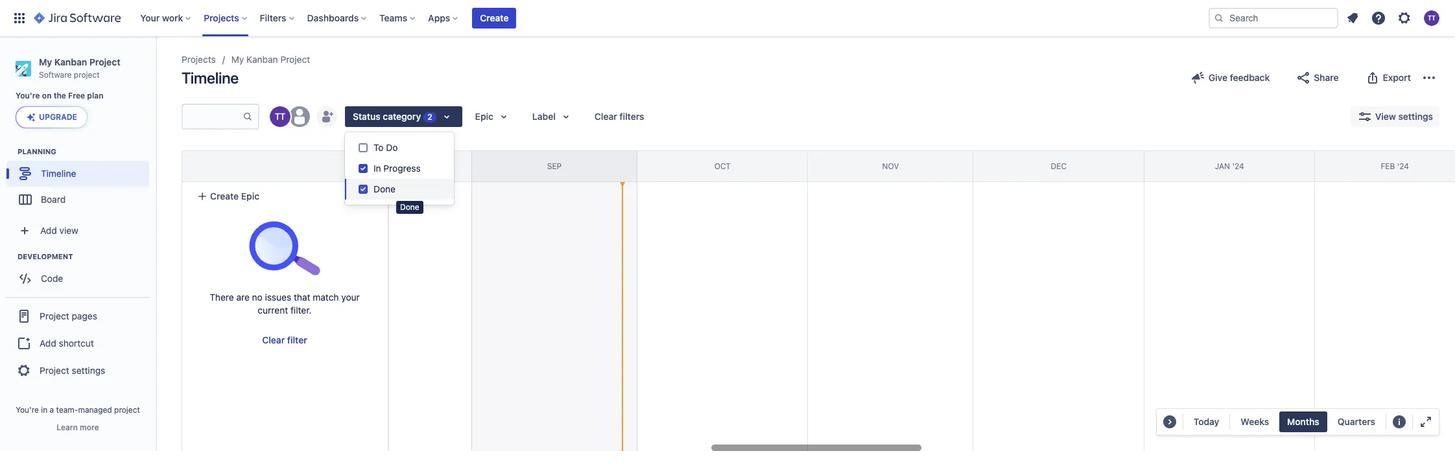 Task type: vqa. For each thing, say whether or not it's contained in the screenshot.
the leftmost project
yes



Task type: describe. For each thing, give the bounding box(es) containing it.
done inside tooltip
[[400, 202, 420, 212]]

you're in a team-managed project
[[16, 405, 140, 415]]

status
[[353, 111, 381, 122]]

planning
[[18, 147, 56, 156]]

project down add shortcut
[[40, 365, 69, 376]]

clear filter button
[[255, 330, 315, 351]]

development
[[18, 253, 73, 261]]

that
[[294, 292, 310, 303]]

upgrade button
[[16, 107, 87, 128]]

work
[[162, 12, 183, 23]]

quarters button
[[1330, 412, 1384, 433]]

months
[[1288, 416, 1320, 428]]

you're for you're in a team-managed project
[[16, 405, 39, 415]]

dashboards button
[[303, 8, 372, 29]]

to
[[374, 142, 384, 153]]

create epic button
[[189, 185, 380, 208]]

learn more
[[57, 423, 99, 433]]

add shortcut button
[[5, 331, 151, 357]]

'24 for feb '24
[[1398, 161, 1410, 171]]

projects link
[[182, 52, 216, 67]]

my for my kanban project software project
[[39, 56, 52, 67]]

project inside 'my kanban project software project'
[[89, 56, 120, 67]]

weeks
[[1241, 416, 1270, 428]]

upgrade
[[39, 112, 77, 122]]

my kanban project
[[231, 54, 310, 65]]

apps
[[428, 12, 450, 23]]

appswitcher icon image
[[12, 10, 27, 26]]

clear for clear filters
[[595, 111, 617, 122]]

teams
[[380, 12, 408, 23]]

view
[[59, 225, 78, 236]]

add for add shortcut
[[40, 338, 56, 349]]

my kanban project software project
[[39, 56, 120, 80]]

clear filters
[[595, 111, 644, 122]]

projects for projects "dropdown button"
[[204, 12, 239, 23]]

team-
[[56, 405, 78, 415]]

epic inside button
[[241, 191, 260, 202]]

export button
[[1358, 67, 1419, 88]]

are
[[236, 292, 250, 303]]

jan '24
[[1216, 161, 1245, 171]]

'24 for jan '24
[[1233, 161, 1245, 171]]

search image
[[1214, 13, 1225, 23]]

oct
[[715, 161, 731, 171]]

epic button
[[468, 106, 520, 127]]

the
[[54, 91, 66, 101]]

give
[[1209, 72, 1228, 83]]

board link
[[6, 187, 149, 213]]

match
[[313, 292, 339, 303]]

today button
[[1186, 412, 1228, 433]]

do
[[386, 142, 398, 153]]

project down filters popup button
[[281, 54, 310, 65]]

0 vertical spatial timeline
[[182, 69, 239, 87]]

kanban for my kanban project
[[247, 54, 278, 65]]

create epic
[[210, 191, 260, 202]]

today
[[1194, 416, 1220, 428]]

a
[[50, 405, 54, 415]]

there are no issues that match your current filter.
[[210, 292, 360, 316]]

free
[[68, 91, 85, 101]]

help image
[[1371, 10, 1387, 26]]

timeline inside planning group
[[41, 168, 76, 179]]

planning image
[[2, 144, 18, 160]]

code link
[[6, 266, 149, 292]]

label
[[533, 111, 556, 122]]

clear for clear filter
[[262, 335, 285, 346]]

feb '24
[[1381, 161, 1410, 171]]

epic inside popup button
[[475, 111, 494, 122]]

current
[[258, 305, 288, 316]]

months button
[[1280, 412, 1328, 433]]

project pages link
[[5, 303, 151, 331]]

notifications image
[[1345, 10, 1361, 26]]

nov
[[883, 161, 899, 171]]

settings image
[[1397, 10, 1413, 26]]

development image
[[2, 249, 18, 265]]

you're on the free plan
[[16, 91, 104, 101]]

code
[[41, 273, 63, 284]]

add view button
[[8, 218, 148, 244]]

add view
[[40, 225, 78, 236]]

create for create epic
[[210, 191, 239, 202]]

filters
[[620, 111, 644, 122]]

in progress
[[374, 163, 421, 174]]

pages
[[72, 311, 97, 322]]



Task type: locate. For each thing, give the bounding box(es) containing it.
you're for you're on the free plan
[[16, 91, 40, 101]]

1 vertical spatial done
[[400, 202, 420, 212]]

clear filter
[[262, 335, 307, 346]]

feedback
[[1230, 72, 1270, 83]]

on
[[42, 91, 52, 101]]

your work
[[140, 12, 183, 23]]

project up plan
[[89, 56, 120, 67]]

quarters
[[1338, 416, 1376, 428]]

0 vertical spatial add
[[40, 225, 57, 236]]

Search field
[[1209, 8, 1339, 29]]

your work button
[[136, 8, 196, 29]]

clear left filter
[[262, 335, 285, 346]]

0 vertical spatial projects
[[204, 12, 239, 23]]

clear left filters at the top of the page
[[595, 111, 617, 122]]

1 horizontal spatial clear
[[595, 111, 617, 122]]

my up software
[[39, 56, 52, 67]]

create inside create epic button
[[210, 191, 239, 202]]

project
[[281, 54, 310, 65], [89, 56, 120, 67], [40, 311, 69, 322], [40, 365, 69, 376]]

there
[[210, 292, 234, 303]]

projects inside "dropdown button"
[[204, 12, 239, 23]]

create for create
[[480, 12, 509, 23]]

timeline up board at the top left
[[41, 168, 76, 179]]

terry turtle image
[[270, 106, 291, 127]]

group containing project pages
[[5, 297, 151, 389]]

0 horizontal spatial project
[[74, 70, 100, 80]]

projects right "sidebar navigation" icon
[[182, 54, 216, 65]]

your
[[140, 12, 160, 23]]

you're left in
[[16, 405, 39, 415]]

my inside 'my kanban project software project'
[[39, 56, 52, 67]]

no
[[252, 292, 263, 303]]

done down progress
[[400, 202, 420, 212]]

1 vertical spatial timeline
[[41, 168, 76, 179]]

kanban up software
[[54, 56, 87, 67]]

1 '24 from the left
[[1233, 161, 1245, 171]]

0 vertical spatial done
[[374, 184, 396, 195]]

'24 right feb
[[1398, 161, 1410, 171]]

1 horizontal spatial project
[[114, 405, 140, 415]]

my for my kanban project
[[231, 54, 244, 65]]

banner
[[0, 0, 1456, 36]]

kanban down filters on the top left of page
[[247, 54, 278, 65]]

1 horizontal spatial create
[[480, 12, 509, 23]]

export
[[1383, 72, 1412, 83]]

create
[[480, 12, 509, 23], [210, 191, 239, 202]]

1 horizontal spatial epic
[[475, 111, 494, 122]]

board
[[41, 194, 66, 205]]

1 vertical spatial create
[[210, 191, 239, 202]]

issues
[[265, 292, 291, 303]]

2
[[428, 112, 432, 122]]

2 you're from the top
[[16, 405, 39, 415]]

you're left on
[[16, 91, 40, 101]]

learn
[[57, 423, 78, 433]]

0 horizontal spatial epic
[[241, 191, 260, 202]]

0 vertical spatial clear
[[595, 111, 617, 122]]

my kanban project link
[[231, 52, 310, 67]]

1 you're from the top
[[16, 91, 40, 101]]

filters button
[[256, 8, 299, 29]]

0 horizontal spatial my
[[39, 56, 52, 67]]

apps button
[[424, 8, 463, 29]]

aug
[[378, 161, 395, 171]]

1 vertical spatial project
[[114, 405, 140, 415]]

1 vertical spatial you're
[[16, 405, 39, 415]]

0 horizontal spatial '24
[[1233, 161, 1245, 171]]

give feedback
[[1209, 72, 1270, 83]]

done tooltip
[[396, 201, 423, 214]]

1 horizontal spatial my
[[231, 54, 244, 65]]

0 vertical spatial create
[[480, 12, 509, 23]]

project up add shortcut
[[40, 311, 69, 322]]

project pages
[[40, 311, 97, 322]]

unassigned image
[[289, 106, 310, 127]]

1 horizontal spatial '24
[[1398, 161, 1410, 171]]

more
[[80, 423, 99, 433]]

0 horizontal spatial kanban
[[54, 56, 87, 67]]

project settings link
[[5, 357, 151, 386]]

add for add view
[[40, 225, 57, 236]]

projects button
[[200, 8, 252, 29]]

projects up projects link
[[204, 12, 239, 23]]

1 vertical spatial clear
[[262, 335, 285, 346]]

kanban for my kanban project software project
[[54, 56, 87, 67]]

planning group
[[6, 147, 155, 217]]

filters
[[260, 12, 286, 23]]

project inside 'my kanban project software project'
[[74, 70, 100, 80]]

add shortcut
[[40, 338, 94, 349]]

1 vertical spatial add
[[40, 338, 56, 349]]

sep
[[547, 161, 562, 171]]

in
[[374, 163, 381, 174]]

primary element
[[8, 0, 1209, 36]]

project up plan
[[74, 70, 100, 80]]

add
[[40, 225, 57, 236], [40, 338, 56, 349]]

project settings
[[40, 365, 105, 376]]

'24 right jan at the right
[[1233, 161, 1245, 171]]

managed
[[78, 405, 112, 415]]

weeks button
[[1234, 412, 1277, 433]]

progress
[[384, 163, 421, 174]]

enter full screen image
[[1419, 415, 1434, 430]]

to do
[[374, 142, 398, 153]]

dec
[[1051, 161, 1067, 171]]

category
[[383, 111, 421, 122]]

kanban
[[247, 54, 278, 65], [54, 56, 87, 67]]

sidebar navigation image
[[141, 52, 170, 78]]

1 horizontal spatial kanban
[[247, 54, 278, 65]]

0 horizontal spatial clear
[[262, 335, 285, 346]]

dashboards
[[307, 12, 359, 23]]

timeline down projects link
[[182, 69, 239, 87]]

done down in
[[374, 184, 396, 195]]

1 vertical spatial epic
[[241, 191, 260, 202]]

projects for projects link
[[182, 54, 216, 65]]

0 vertical spatial project
[[74, 70, 100, 80]]

feb
[[1381, 161, 1396, 171]]

label button
[[525, 106, 582, 127]]

banner containing your work
[[0, 0, 1456, 36]]

jan
[[1216, 161, 1231, 171]]

project right managed on the bottom left
[[114, 405, 140, 415]]

you're
[[16, 91, 40, 101], [16, 405, 39, 415]]

0 horizontal spatial done
[[374, 184, 396, 195]]

done
[[374, 184, 396, 195], [400, 202, 420, 212]]

give feedback button
[[1183, 67, 1278, 88]]

teams button
[[376, 8, 421, 29]]

add people image
[[319, 109, 335, 125]]

add inside popup button
[[40, 225, 57, 236]]

1 horizontal spatial timeline
[[182, 69, 239, 87]]

0 vertical spatial you're
[[16, 91, 40, 101]]

1 vertical spatial projects
[[182, 54, 216, 65]]

settings
[[72, 365, 105, 376]]

software
[[39, 70, 72, 80]]

in
[[41, 405, 48, 415]]

create button
[[473, 8, 517, 29]]

my
[[231, 54, 244, 65], [39, 56, 52, 67]]

status category 2
[[353, 111, 432, 122]]

'24
[[1233, 161, 1245, 171], [1398, 161, 1410, 171]]

plan
[[87, 91, 104, 101]]

Search timeline text field
[[183, 105, 243, 128]]

timeline
[[182, 69, 239, 87], [41, 168, 76, 179]]

your profile and settings image
[[1425, 10, 1440, 26]]

2 '24 from the left
[[1398, 161, 1410, 171]]

project
[[74, 70, 100, 80], [114, 405, 140, 415]]

add left shortcut
[[40, 338, 56, 349]]

filter.
[[291, 305, 312, 316]]

0 horizontal spatial create
[[210, 191, 239, 202]]

add inside button
[[40, 338, 56, 349]]

0 vertical spatial epic
[[475, 111, 494, 122]]

add left view
[[40, 225, 57, 236]]

my right projects link
[[231, 54, 244, 65]]

0 horizontal spatial timeline
[[41, 168, 76, 179]]

your
[[341, 292, 360, 303]]

epic
[[475, 111, 494, 122], [241, 191, 260, 202]]

shortcut
[[59, 338, 94, 349]]

create inside create 'button'
[[480, 12, 509, 23]]

kanban inside 'my kanban project software project'
[[54, 56, 87, 67]]

learn more button
[[57, 423, 99, 433]]

group
[[5, 297, 151, 389]]

development group
[[6, 252, 155, 296]]

export icon image
[[1365, 70, 1381, 86]]

timeline link
[[6, 161, 149, 187]]

1 horizontal spatial done
[[400, 202, 420, 212]]

jira software image
[[34, 10, 121, 26], [34, 10, 121, 26]]

clear filters button
[[587, 106, 652, 127]]



